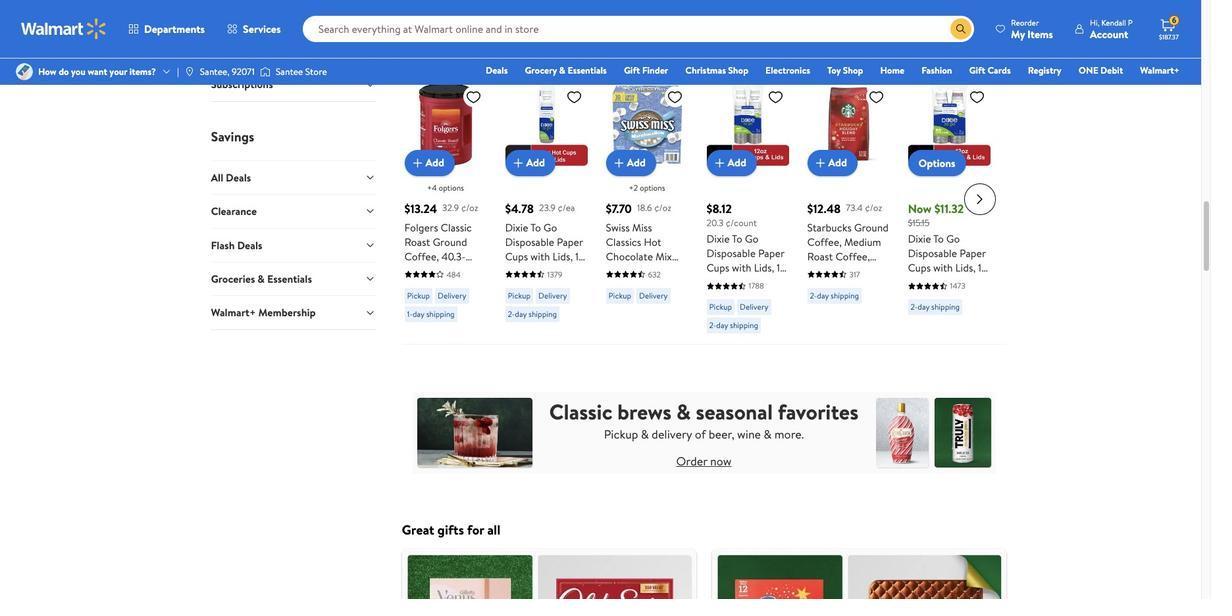 Task type: describe. For each thing, give the bounding box(es) containing it.
 image for santee store
[[260, 65, 271, 78]]

2-day shipping down 'holiday' on the top right of page
[[810, 300, 859, 311]]

add to cart image for $7.70
[[611, 165, 627, 181]]

product group containing now $11.32
[[908, 67, 990, 349]]

toy shop
[[827, 64, 863, 77]]

40.3-
[[442, 259, 466, 274]]

1-day shipping
[[407, 318, 455, 330]]

options for $7.70
[[640, 192, 665, 203]]

all
[[487, 531, 500, 549]]

add to favorites list, dixie to go disposable paper cups with lids, 12 oz, multicolor, 40 count image
[[768, 98, 784, 115]]

groceries & essentials
[[211, 282, 312, 296]]

shipping up grocery
[[529, 2, 557, 13]]

with for 18.6
[[606, 274, 625, 288]]

hi,
[[1090, 17, 1100, 28]]

one debit
[[1079, 64, 1123, 77]]

home link
[[874, 63, 911, 78]]

|
[[177, 65, 179, 78]]

options for $13.24
[[439, 192, 464, 203]]

seller for $8.12
[[729, 74, 747, 85]]

ground inside the $13.24 32.9 ¢/oz folgers classic roast ground coffee, 40.3- ounce
[[433, 245, 467, 259]]

hi, kendall p account
[[1090, 17, 1133, 41]]

add for $12.48
[[828, 165, 847, 180]]

mix
[[656, 259, 672, 274]]

order now link
[[676, 463, 732, 480]]

best seller for $7.70
[[611, 74, 647, 85]]

dixie for $8.12
[[707, 242, 730, 256]]

add to cart image for $4.78
[[510, 165, 526, 181]]

debit
[[1101, 64, 1123, 77]]

packets
[[648, 303, 683, 317]]

pickup for $8.12
[[709, 311, 732, 323]]

multicolor, for 23.9
[[520, 274, 570, 288]]

+2
[[629, 192, 638, 203]]

want
[[88, 65, 107, 78]]

+4 options
[[427, 192, 464, 203]]

6
[[1172, 15, 1177, 26]]

coffee, inside the $13.24 32.9 ¢/oz folgers classic roast ground coffee, 40.3- ounce
[[405, 259, 439, 274]]

0 vertical spatial deals
[[486, 64, 508, 77]]

add for $8.12
[[728, 165, 747, 180]]

best for now
[[913, 74, 929, 85]]

add to favorites list, folgers classic roast ground coffee, 40.3-ounce image
[[466, 98, 482, 115]]

shipping down 1473
[[931, 311, 960, 323]]

swiss
[[606, 230, 630, 245]]

best for $7.70
[[611, 74, 626, 85]]

¢/oz for $7.70
[[654, 212, 671, 225]]

to for 20.3
[[732, 242, 742, 256]]

add button for $7.70
[[606, 160, 656, 186]]

best for $8.12
[[712, 74, 727, 85]]

$13.24
[[405, 210, 437, 227]]

folgers
[[405, 230, 438, 245]]

count for 23.9
[[505, 288, 534, 303]]

Search search field
[[303, 16, 974, 42]]

multicolor, for 20.3
[[722, 285, 771, 300]]

1473
[[950, 290, 966, 302]]

favorites
[[778, 407, 859, 436]]

blend,
[[844, 274, 873, 288]]

walmart+ membership button
[[211, 306, 376, 340]]

paper for 23.9
[[557, 245, 583, 259]]

$7.70
[[606, 210, 632, 227]]

$11.32
[[935, 210, 964, 227]]

product group containing $4.78
[[505, 67, 588, 349]]

dixie for $4.78
[[505, 230, 528, 245]]

now
[[710, 463, 732, 480]]

walmart image
[[21, 18, 107, 39]]

pickup inside classic brews & seasonal favorites pickup & delivery of beer, wine & more.
[[604, 436, 638, 453]]

oz, for $11.32
[[908, 285, 921, 300]]

pickup & delivery of beer, wine & more. from classic brews to seasonal favorites. order now. image
[[412, 386, 996, 500]]

$4.78
[[505, 210, 534, 227]]

2-day shipping down 1788
[[709, 330, 758, 341]]

fashion
[[922, 64, 952, 77]]

toy shop link
[[822, 63, 869, 78]]

christmas shop link
[[680, 63, 754, 78]]

membership
[[258, 316, 316, 330]]

deals link
[[480, 63, 514, 78]]

product group containing $7.70
[[606, 67, 688, 349]]

with for 20.3
[[732, 271, 752, 285]]

walmart+ membership
[[211, 316, 316, 330]]

add button for $13.24
[[405, 160, 455, 186]]

pickup for $4.78
[[508, 300, 531, 311]]

gift for gift finder
[[624, 64, 640, 77]]

p
[[1128, 17, 1133, 28]]

starbucks ground coffee, medium roast coffee, holiday blend, 1 bag (17 oz) image
[[807, 93, 890, 175]]

delivery
[[652, 436, 692, 453]]

paper for $11.32
[[960, 256, 986, 271]]

grocery & essentials
[[525, 64, 607, 77]]

ounce
[[405, 274, 435, 288]]

flash deals button
[[211, 238, 376, 272]]

disposable for $11.32
[[908, 256, 957, 271]]

grocery & essentials link
[[519, 63, 613, 78]]

best seller for now
[[913, 74, 949, 85]]

home
[[880, 64, 905, 77]]

1788
[[749, 290, 764, 302]]

fashion link
[[916, 63, 958, 78]]

20
[[572, 274, 584, 288]]

12 for 23.9
[[575, 259, 584, 274]]

departments
[[144, 22, 205, 36]]

gift finder
[[624, 64, 668, 77]]

santee, 92071
[[200, 65, 255, 78]]

to for $11.32
[[933, 242, 944, 256]]

18.6
[[637, 212, 652, 225]]

for
[[467, 531, 484, 549]]

shipping down 317
[[831, 300, 859, 311]]

now $11.32 $15.15 dixie to go disposable paper cups with lids, 12 oz, multicolor, 60 count
[[908, 210, 987, 314]]

lids, for 20.3
[[754, 271, 774, 285]]

add to cart image for $8.12
[[712, 165, 728, 181]]

warm up your winter
[[402, 42, 521, 60]]

savings
[[211, 137, 254, 155]]

registry link
[[1022, 63, 1068, 78]]

flash
[[211, 248, 235, 262]]

coffee, up 'holiday' on the top right of page
[[807, 245, 842, 259]]

store
[[305, 65, 327, 78]]

brews
[[618, 407, 672, 436]]

of
[[695, 436, 706, 453]]

add button for $4.78
[[505, 160, 556, 186]]

marshmallows,
[[606, 288, 673, 303]]

add to cart image for $12.48
[[813, 165, 828, 181]]

services button
[[216, 13, 292, 45]]

73.4
[[846, 212, 863, 225]]

clearance button
[[211, 204, 376, 238]]

best for $4.78
[[510, 74, 526, 85]]

to for 23.9
[[531, 230, 541, 245]]

classic inside classic brews & seasonal favorites pickup & delivery of beer, wine & more.
[[549, 407, 612, 436]]

seasonal
[[696, 407, 773, 436]]

¢/ea
[[558, 212, 575, 225]]

count for 20.3
[[707, 300, 735, 314]]

bag
[[807, 288, 825, 303]]

walmart+ for walmart+ membership
[[211, 316, 256, 330]]

santee,
[[200, 65, 230, 78]]

electronics
[[766, 64, 810, 77]]

$15.15
[[908, 226, 930, 239]]

account
[[1090, 27, 1128, 41]]

clearance
[[211, 214, 257, 229]]

add button for $12.48
[[807, 160, 858, 186]]

essentials for groceries & essentials
[[267, 282, 312, 296]]

¢/oz for $13.24
[[461, 212, 478, 225]]

roast inside the $12.48 73.4 ¢/oz starbucks ground coffee, medium roast coffee, holiday blend, 1 bag (17 oz)
[[807, 259, 833, 274]]

shop for toy shop
[[843, 64, 863, 77]]

seller for $4.78
[[528, 74, 546, 85]]

¢/count
[[726, 226, 757, 239]]

30
[[675, 288, 687, 303]]

1-
[[407, 318, 413, 330]]

$8.12 20.3 ¢/count dixie to go disposable paper cups with lids, 12 oz, multicolor, 40 count
[[707, 210, 786, 314]]

all deals button
[[211, 170, 376, 204]]

oz)
[[842, 288, 858, 303]]

reorder my items
[[1011, 17, 1053, 41]]



Task type: vqa. For each thing, say whether or not it's contained in the screenshot.
the leftmost EBT
no



Task type: locate. For each thing, give the bounding box(es) containing it.
2 shop from the left
[[843, 64, 863, 77]]

2 options from the left
[[640, 192, 665, 203]]

cups inside now $11.32 $15.15 dixie to go disposable paper cups with lids, 12 oz, multicolor, 60 count
[[908, 271, 931, 285]]

to
[[531, 230, 541, 245], [732, 242, 742, 256], [933, 242, 944, 256]]

disposable for 23.9
[[505, 245, 554, 259]]

go for 23.9
[[544, 230, 557, 245]]

2 ¢/oz from the left
[[654, 212, 671, 225]]

1 vertical spatial walmart+
[[211, 316, 256, 330]]

go for $11.32
[[946, 242, 960, 256]]

seller right christmas at the right
[[729, 74, 747, 85]]

essentials for grocery & essentials
[[568, 64, 607, 77]]

with up 1.38
[[606, 274, 625, 288]]

0 horizontal spatial ground
[[433, 245, 467, 259]]

gift cards link
[[963, 63, 1017, 78]]

how
[[38, 65, 56, 78]]

3 ¢/oz from the left
[[865, 212, 882, 225]]

one debit link
[[1073, 63, 1129, 78]]

go down $11.32
[[946, 242, 960, 256]]

¢/oz inside the $12.48 73.4 ¢/oz starbucks ground coffee, medium roast coffee, holiday blend, 1 bag (17 oz)
[[865, 212, 882, 225]]

lids, for 23.9
[[553, 259, 573, 274]]

12 inside now $11.32 $15.15 dixie to go disposable paper cups with lids, 12 oz, multicolor, 60 count
[[978, 271, 987, 285]]

seller for now
[[930, 74, 949, 85]]

add for $4.78
[[526, 165, 545, 180]]

1 horizontal spatial 12
[[777, 271, 786, 285]]

add up +2
[[627, 165, 646, 180]]

your
[[456, 42, 481, 60], [110, 65, 127, 78]]

add for $13.24
[[426, 165, 444, 180]]

santee store
[[276, 65, 327, 78]]

delivery
[[438, 300, 466, 311], [539, 300, 567, 311], [639, 300, 668, 311], [740, 311, 769, 323]]

2 best from the left
[[611, 74, 626, 85]]

add to favorites list, dixie to go disposable paper cups with lids, 12 oz, multicolor, 60 count image
[[969, 98, 985, 115]]

paper inside $4.78 23.9 ¢/ea dixie to go disposable paper cups with lids, 12 oz, multicolor, 20 count
[[557, 245, 583, 259]]

gift for gift cards
[[969, 64, 985, 77]]

best seller
[[510, 74, 546, 85], [611, 74, 647, 85], [712, 74, 747, 85], [913, 74, 949, 85]]

0 horizontal spatial gift
[[624, 64, 640, 77]]

dixie down $15.15
[[908, 242, 931, 256]]

deals for all deals
[[226, 180, 251, 195]]

2 horizontal spatial dixie
[[908, 242, 931, 256]]

best right home link
[[913, 74, 929, 85]]

4 best seller from the left
[[913, 74, 949, 85]]

¢/oz right 18.6
[[654, 212, 671, 225]]

cups inside $8.12 20.3 ¢/count dixie to go disposable paper cups with lids, 12 oz, multicolor, 40 count
[[707, 271, 730, 285]]

list
[[394, 560, 1014, 600]]

3 add button from the left
[[606, 160, 656, 186]]

add to favorites list, starbucks ground coffee, medium roast coffee, holiday blend, 1 bag (17 oz) image
[[869, 98, 884, 115]]

product group containing $12.48
[[807, 67, 890, 349]]

1 add button from the left
[[405, 160, 455, 186]]

1 horizontal spatial  image
[[184, 66, 195, 77]]

registry
[[1028, 64, 1062, 77]]

2-day shipping down 1473
[[911, 311, 960, 323]]

1 vertical spatial classic
[[549, 407, 612, 436]]

roast up ounce at left
[[405, 245, 430, 259]]

go inside $8.12 20.3 ¢/count dixie to go disposable paper cups with lids, 12 oz, multicolor, 40 count
[[745, 242, 759, 256]]

dixie inside $8.12 20.3 ¢/count dixie to go disposable paper cups with lids, 12 oz, multicolor, 40 count
[[707, 242, 730, 256]]

oz
[[632, 303, 645, 317]]

disposable for 20.3
[[707, 256, 756, 271]]

gift finder link
[[618, 63, 674, 78]]

3 add from the left
[[627, 165, 646, 180]]

0 horizontal spatial to
[[531, 230, 541, 245]]

shop for christmas shop
[[728, 64, 749, 77]]

paper inside $8.12 20.3 ¢/count dixie to go disposable paper cups with lids, 12 oz, multicolor, 40 count
[[758, 256, 785, 271]]

groceries
[[211, 282, 255, 296]]

with up 1788
[[732, 271, 752, 285]]

count left 1379
[[505, 288, 534, 303]]

2-day shipping down 1379
[[508, 318, 557, 330]]

roast inside the $13.24 32.9 ¢/oz folgers classic roast ground coffee, 40.3- ounce
[[405, 245, 430, 259]]

12 for 20.3
[[777, 271, 786, 285]]

cups for 20.3
[[707, 271, 730, 285]]

paper up 20
[[557, 245, 583, 259]]

add to cart image
[[410, 165, 426, 181], [712, 165, 728, 181]]

0 horizontal spatial options
[[439, 192, 464, 203]]

grocery
[[525, 64, 557, 77]]

& inside dropdown button
[[258, 282, 265, 296]]

0 horizontal spatial 12
[[575, 259, 584, 274]]

add button for $8.12
[[707, 160, 757, 186]]

1 horizontal spatial multicolor,
[[722, 285, 771, 300]]

2 horizontal spatial add to cart image
[[813, 165, 828, 181]]

add to favorites list, swiss miss classics hot chocolate mix with marshmallows, 30 - 1.38 oz packets image
[[667, 98, 683, 115]]

1 horizontal spatial classic
[[549, 407, 612, 436]]

all
[[211, 180, 223, 195]]

items
[[1028, 27, 1053, 41]]

seller right deals link
[[528, 74, 546, 85]]

all deals
[[211, 180, 251, 195]]

lids, up 1788
[[754, 271, 774, 285]]

great gifts for all
[[402, 531, 500, 549]]

2 best seller from the left
[[611, 74, 647, 85]]

lids, inside $4.78 23.9 ¢/ea dixie to go disposable paper cups with lids, 12 oz, multicolor, 20 count
[[553, 259, 573, 274]]

2 horizontal spatial multicolor,
[[923, 285, 972, 300]]

1 horizontal spatial add to cart image
[[712, 165, 728, 181]]

317
[[850, 279, 860, 290]]

seller for $7.70
[[628, 74, 647, 85]]

& right grocery
[[559, 64, 566, 77]]

+4
[[427, 192, 437, 203]]

1 add to cart image from the left
[[510, 165, 526, 181]]

2-day shipping
[[508, 2, 557, 13], [810, 300, 859, 311], [911, 311, 960, 323], [508, 318, 557, 330], [709, 330, 758, 341]]

& left of
[[677, 407, 691, 436]]

&
[[559, 64, 566, 77], [258, 282, 265, 296], [677, 407, 691, 436], [641, 436, 649, 453], [764, 436, 772, 453]]

5 add from the left
[[828, 165, 847, 180]]

add to favorites list, dixie to go disposable paper cups with lids, 12 oz, multicolor, 20 count image
[[566, 98, 582, 115]]

1 horizontal spatial ¢/oz
[[654, 212, 671, 225]]

add to cart image up $13.24
[[410, 165, 426, 181]]

2 add button from the left
[[505, 160, 556, 186]]

1 options from the left
[[439, 192, 464, 203]]

$4.78 23.9 ¢/ea dixie to go disposable paper cups with lids, 12 oz, multicolor, 20 count
[[505, 210, 584, 303]]

add up $8.12
[[728, 165, 747, 180]]

0 horizontal spatial essentials
[[267, 282, 312, 296]]

multicolor, inside $8.12 20.3 ¢/count dixie to go disposable paper cups with lids, 12 oz, multicolor, 40 count
[[722, 285, 771, 300]]

walmart+ link
[[1134, 63, 1186, 78]]

1 horizontal spatial cups
[[707, 271, 730, 285]]

options right +2
[[640, 192, 665, 203]]

essentials inside dropdown button
[[267, 282, 312, 296]]

one
[[1079, 64, 1099, 77]]

coffee, up 317
[[836, 259, 870, 274]]

0 vertical spatial essentials
[[568, 64, 607, 77]]

$12.48
[[807, 210, 841, 227]]

your right up
[[456, 42, 481, 60]]

add button up $12.48
[[807, 160, 858, 186]]

add
[[426, 165, 444, 180], [526, 165, 545, 180], [627, 165, 646, 180], [728, 165, 747, 180], [828, 165, 847, 180]]

best seller right home link
[[913, 74, 949, 85]]

best up dixie to go disposable paper cups with lids, 12 oz, multicolor, 40 count image on the right of the page
[[712, 74, 727, 85]]

5 add button from the left
[[807, 160, 858, 186]]

your right want at top
[[110, 65, 127, 78]]

1 horizontal spatial oz,
[[707, 285, 719, 300]]

walmart+ inside dropdown button
[[211, 316, 256, 330]]

kendall
[[1102, 17, 1126, 28]]

toy
[[827, 64, 841, 77]]

12
[[575, 259, 584, 274], [777, 271, 786, 285], [978, 271, 987, 285]]

miss
[[632, 230, 652, 245]]

disposable inside now $11.32 $15.15 dixie to go disposable paper cups with lids, 12 oz, multicolor, 60 count
[[908, 256, 957, 271]]

add button up $4.78
[[505, 160, 556, 186]]

1 vertical spatial essentials
[[267, 282, 312, 296]]

1 horizontal spatial to
[[732, 242, 742, 256]]

0 horizontal spatial add to cart image
[[510, 165, 526, 181]]

2 add from the left
[[526, 165, 545, 180]]

walmart+ down $187.37
[[1140, 64, 1180, 77]]

gift left finder
[[624, 64, 640, 77]]

oz, right 1 at the right top of page
[[908, 285, 921, 300]]

count left 1788
[[707, 300, 735, 314]]

go
[[544, 230, 557, 245], [745, 242, 759, 256], [946, 242, 960, 256]]

product group containing $13.24
[[405, 67, 487, 349]]

with inside $8.12 20.3 ¢/count dixie to go disposable paper cups with lids, 12 oz, multicolor, 40 count
[[732, 271, 752, 285]]

product group
[[405, 0, 487, 21], [606, 0, 688, 21], [707, 0, 789, 21], [807, 0, 890, 21], [908, 0, 990, 21], [405, 67, 487, 349], [505, 67, 588, 349], [606, 67, 688, 349], [707, 67, 789, 349], [807, 67, 890, 349], [908, 67, 990, 349]]

¢/oz inside the $13.24 32.9 ¢/oz folgers classic roast ground coffee, 40.3- ounce
[[461, 212, 478, 225]]

¢/oz right 73.4
[[865, 212, 882, 225]]

count inside $8.12 20.3 ¢/count dixie to go disposable paper cups with lids, 12 oz, multicolor, 40 count
[[707, 300, 735, 314]]

classics
[[606, 245, 641, 259]]

my
[[1011, 27, 1025, 41]]

dixie to go disposable paper cups with lids, 12 oz, multicolor, 20 count image
[[505, 93, 588, 175]]

2 horizontal spatial count
[[908, 300, 937, 314]]

shipping down 1379
[[529, 318, 557, 330]]

0 horizontal spatial cups
[[505, 259, 528, 274]]

2 horizontal spatial disposable
[[908, 256, 957, 271]]

finder
[[642, 64, 668, 77]]

flash deals
[[211, 248, 262, 262]]

12 for $11.32
[[978, 271, 987, 285]]

1 horizontal spatial walmart+
[[1140, 64, 1180, 77]]

0 horizontal spatial ¢/oz
[[461, 212, 478, 225]]

0 horizontal spatial paper
[[557, 245, 583, 259]]

1 horizontal spatial go
[[745, 242, 759, 256]]

0 horizontal spatial walmart+
[[211, 316, 256, 330]]

delivery down 484 on the top of the page
[[438, 300, 466, 311]]

lids, up 1379
[[553, 259, 573, 274]]

dixie inside now $11.32 $15.15 dixie to go disposable paper cups with lids, 12 oz, multicolor, 60 count
[[908, 242, 931, 256]]

warm
[[402, 42, 435, 60]]

1 horizontal spatial essentials
[[568, 64, 607, 77]]

folgers classic roast ground coffee, 40.3-ounce image
[[405, 93, 487, 175]]

 image for santee, 92071
[[184, 66, 195, 77]]

lids, inside now $11.32 $15.15 dixie to go disposable paper cups with lids, 12 oz, multicolor, 60 count
[[956, 271, 976, 285]]

count inside $4.78 23.9 ¢/ea dixie to go disposable paper cups with lids, 12 oz, multicolor, 20 count
[[505, 288, 534, 303]]

1 list item from the left
[[394, 560, 704, 600]]

multicolor, left 20
[[520, 274, 570, 288]]

1 horizontal spatial dixie
[[707, 242, 730, 256]]

1 shop from the left
[[728, 64, 749, 77]]

with up 1473
[[934, 271, 953, 285]]

electronics link
[[760, 63, 816, 78]]

oz, inside now $11.32 $15.15 dixie to go disposable paper cups with lids, 12 oz, multicolor, 60 count
[[908, 285, 921, 300]]

lids, inside $8.12 20.3 ¢/count dixie to go disposable paper cups with lids, 12 oz, multicolor, 40 count
[[754, 271, 774, 285]]

delivery for $7.70
[[639, 300, 668, 311]]

to down $11.32
[[933, 242, 944, 256]]

you
[[71, 65, 86, 78]]

1 horizontal spatial ground
[[854, 230, 889, 245]]

delivery for $8.12
[[740, 311, 769, 323]]

add to cart image up $12.48
[[813, 165, 828, 181]]

2 horizontal spatial oz,
[[908, 285, 921, 300]]

day
[[515, 2, 527, 13], [817, 300, 829, 311], [918, 311, 930, 323], [413, 318, 424, 330], [515, 318, 527, 330], [716, 330, 728, 341]]

up
[[438, 42, 453, 60]]

with for 23.9
[[531, 259, 550, 274]]

order now
[[676, 463, 732, 480]]

1 horizontal spatial shop
[[843, 64, 863, 77]]

delivery down 1379
[[539, 300, 567, 311]]

1 seller from the left
[[528, 74, 546, 85]]

$8.12
[[707, 210, 732, 227]]

4 best from the left
[[913, 74, 929, 85]]

count for $11.32
[[908, 300, 937, 314]]

paper up 60
[[960, 256, 986, 271]]

oz, for 23.9
[[505, 274, 518, 288]]

pickup
[[407, 300, 430, 311], [508, 300, 531, 311], [609, 300, 631, 311], [709, 311, 732, 323], [604, 436, 638, 453]]

add up 23.9
[[526, 165, 545, 180]]

cups down 20.3 on the right
[[707, 271, 730, 285]]

swiss miss classics hot chocolate mix with marshmallows, 30 - 1.38 oz packets image
[[606, 93, 688, 175]]

0 horizontal spatial go
[[544, 230, 557, 245]]

0 horizontal spatial oz,
[[505, 274, 518, 288]]

seller right home
[[930, 74, 949, 85]]

add button up $8.12
[[707, 160, 757, 186]]

3 add to cart image from the left
[[813, 165, 828, 181]]

multicolor, left the 40 in the top of the page
[[722, 285, 771, 300]]

& right groceries
[[258, 282, 265, 296]]

go inside now $11.32 $15.15 dixie to go disposable paper cups with lids, 12 oz, multicolor, 60 count
[[946, 242, 960, 256]]

ground inside the $12.48 73.4 ¢/oz starbucks ground coffee, medium roast coffee, holiday blend, 1 bag (17 oz)
[[854, 230, 889, 245]]

disposable down '¢/count'
[[707, 256, 756, 271]]

with inside now $11.32 $15.15 dixie to go disposable paper cups with lids, 12 oz, multicolor, 60 count
[[934, 271, 953, 285]]

paper up the 40 in the top of the page
[[758, 256, 785, 271]]

classic brews & seasonal favorites pickup & delivery of beer, wine & more.
[[549, 407, 859, 453]]

oz,
[[505, 274, 518, 288], [707, 285, 719, 300], [908, 285, 921, 300]]

dixie down $4.78
[[505, 230, 528, 245]]

3 best from the left
[[712, 74, 727, 85]]

medium
[[844, 245, 881, 259]]

 image
[[16, 63, 33, 80], [260, 65, 271, 78], [184, 66, 195, 77]]

paper
[[557, 245, 583, 259], [758, 256, 785, 271], [960, 256, 986, 271]]

to down 23.9
[[531, 230, 541, 245]]

count inside now $11.32 $15.15 dixie to go disposable paper cups with lids, 12 oz, multicolor, 60 count
[[908, 300, 937, 314]]

add to cart image up '$7.70'
[[611, 165, 627, 181]]

2 horizontal spatial to
[[933, 242, 944, 256]]

options right +4
[[439, 192, 464, 203]]

seller down search search field
[[628, 74, 647, 85]]

count
[[505, 288, 534, 303], [707, 300, 735, 314], [908, 300, 937, 314]]

search icon image
[[956, 24, 966, 34]]

1 gift from the left
[[624, 64, 640, 77]]

¢/oz inside $7.70 18.6 ¢/oz swiss miss classics hot chocolate mix with marshmallows, 30 - 1.38 oz packets
[[654, 212, 671, 225]]

dixie down 20.3 on the right
[[707, 242, 730, 256]]

to inside $4.78 23.9 ¢/ea dixie to go disposable paper cups with lids, 12 oz, multicolor, 20 count
[[531, 230, 541, 245]]

deals right flash
[[237, 248, 262, 262]]

do
[[59, 65, 69, 78]]

delivery down 1788
[[740, 311, 769, 323]]

oz, inside $8.12 20.3 ¢/count dixie to go disposable paper cups with lids, 12 oz, multicolor, 40 count
[[707, 285, 719, 300]]

 image for how do you want your items?
[[16, 63, 33, 80]]

dixie to go disposable paper cups with lids, 12 oz, multicolor, 40 count image
[[707, 93, 789, 175]]

4 add from the left
[[728, 165, 747, 180]]

$13.24 32.9 ¢/oz folgers classic roast ground coffee, 40.3- ounce
[[405, 210, 478, 288]]

4 seller from the left
[[930, 74, 949, 85]]

delivery for $4.78
[[539, 300, 567, 311]]

2 horizontal spatial 12
[[978, 271, 987, 285]]

services
[[243, 22, 281, 36]]

2 seller from the left
[[628, 74, 647, 85]]

go inside $4.78 23.9 ¢/ea dixie to go disposable paper cups with lids, 12 oz, multicolor, 20 count
[[544, 230, 557, 245]]

0 vertical spatial your
[[456, 42, 481, 60]]

gift left cards
[[969, 64, 985, 77]]

add to cart image for $13.24
[[410, 165, 426, 181]]

1 best from the left
[[510, 74, 526, 85]]

oz, right '30'
[[707, 285, 719, 300]]

92071
[[232, 65, 255, 78]]

go for 20.3
[[745, 242, 759, 256]]

2 horizontal spatial paper
[[960, 256, 986, 271]]

walmart+ for walmart+
[[1140, 64, 1180, 77]]

add to cart image
[[510, 165, 526, 181], [611, 165, 627, 181], [813, 165, 828, 181]]

lids, for $11.32
[[956, 271, 976, 285]]

pickup for $13.24
[[407, 300, 430, 311]]

best down 'winter'
[[510, 74, 526, 85]]

0 horizontal spatial lids,
[[553, 259, 573, 274]]

add button up +4
[[405, 160, 455, 186]]

Walmart Site-Wide search field
[[303, 16, 974, 42]]

to inside now $11.32 $15.15 dixie to go disposable paper cups with lids, 12 oz, multicolor, 60 count
[[933, 242, 944, 256]]

roast up bag
[[807, 259, 833, 274]]

2 add to cart image from the left
[[611, 165, 627, 181]]

add button up +2
[[606, 160, 656, 186]]

cups down $4.78
[[505, 259, 528, 274]]

1 horizontal spatial count
[[707, 300, 735, 314]]

groceries & essentials button
[[211, 272, 376, 306]]

6 $187.37
[[1159, 15, 1179, 41]]

add up $12.48
[[828, 165, 847, 180]]

oz, inside $4.78 23.9 ¢/ea dixie to go disposable paper cups with lids, 12 oz, multicolor, 20 count
[[505, 274, 518, 288]]

shop right christmas at the right
[[728, 64, 749, 77]]

shipping
[[529, 2, 557, 13], [831, 300, 859, 311], [931, 311, 960, 323], [426, 318, 455, 330], [529, 318, 557, 330], [730, 330, 758, 341]]

dixie for now
[[908, 242, 931, 256]]

dixie inside $4.78 23.9 ¢/ea dixie to go disposable paper cups with lids, 12 oz, multicolor, 20 count
[[505, 230, 528, 245]]

$7.70 18.6 ¢/oz swiss miss classics hot chocolate mix with marshmallows, 30 - 1.38 oz packets
[[606, 210, 687, 317]]

2 horizontal spatial cups
[[908, 271, 931, 285]]

0 horizontal spatial classic
[[441, 230, 472, 245]]

1
[[875, 274, 879, 288]]

deals inside dropdown button
[[237, 248, 262, 262]]

walmart+
[[1140, 64, 1180, 77], [211, 316, 256, 330]]

with inside $7.70 18.6 ¢/oz swiss miss classics hot chocolate mix with marshmallows, 30 - 1.38 oz packets
[[606, 274, 625, 288]]

4 add button from the left
[[707, 160, 757, 186]]

1 horizontal spatial paper
[[758, 256, 785, 271]]

count left 1473
[[908, 300, 937, 314]]

 image right |
[[184, 66, 195, 77]]

1 horizontal spatial add to cart image
[[611, 165, 627, 181]]

with up 1379
[[531, 259, 550, 274]]

with for $11.32
[[934, 271, 953, 285]]

add for $7.70
[[627, 165, 646, 180]]

0 horizontal spatial add to cart image
[[410, 165, 426, 181]]

0 horizontal spatial dixie
[[505, 230, 528, 245]]

1 vertical spatial your
[[110, 65, 127, 78]]

2 vertical spatial deals
[[237, 248, 262, 262]]

cups for 23.9
[[505, 259, 528, 274]]

essentials up walmart+ membership dropdown button
[[267, 282, 312, 296]]

to inside $8.12 20.3 ¢/count dixie to go disposable paper cups with lids, 12 oz, multicolor, 40 count
[[732, 242, 742, 256]]

2 horizontal spatial lids,
[[956, 271, 976, 285]]

32.9
[[442, 212, 459, 225]]

multicolor, inside now $11.32 $15.15 dixie to go disposable paper cups with lids, 12 oz, multicolor, 60 count
[[923, 285, 972, 300]]

1 add from the left
[[426, 165, 444, 180]]

1 best seller from the left
[[510, 74, 546, 85]]

how do you want your items?
[[38, 65, 156, 78]]

0 horizontal spatial disposable
[[505, 245, 554, 259]]

¢/oz for $12.48
[[865, 212, 882, 225]]

1 horizontal spatial gift
[[969, 64, 985, 77]]

cups inside $4.78 23.9 ¢/ea dixie to go disposable paper cups with lids, 12 oz, multicolor, 20 count
[[505, 259, 528, 274]]

1 add to cart image from the left
[[410, 165, 426, 181]]

2 add to cart image from the left
[[712, 165, 728, 181]]

multicolor, inside $4.78 23.9 ¢/ea dixie to go disposable paper cups with lids, 12 oz, multicolor, 20 count
[[520, 274, 570, 288]]

& right wine
[[764, 436, 772, 453]]

pickup for $7.70
[[609, 300, 631, 311]]

gift cards
[[969, 64, 1011, 77]]

gift inside gift finder link
[[624, 64, 640, 77]]

classic down 32.9
[[441, 230, 472, 245]]

23.9
[[539, 212, 556, 225]]

12 inside $8.12 20.3 ¢/count dixie to go disposable paper cups with lids, 12 oz, multicolor, 40 count
[[777, 271, 786, 285]]

essentials up the add to favorites list, dixie to go disposable paper cups with lids, 12 oz, multicolor, 20 count image
[[568, 64, 607, 77]]

$187.37
[[1159, 32, 1179, 41]]

0 horizontal spatial roast
[[405, 245, 430, 259]]

2 horizontal spatial go
[[946, 242, 960, 256]]

shipping down 1788
[[730, 330, 758, 341]]

0 horizontal spatial shop
[[728, 64, 749, 77]]

0 horizontal spatial multicolor,
[[520, 274, 570, 288]]

chocolate
[[606, 259, 653, 274]]

 image right 92071
[[260, 65, 271, 78]]

add to cart image up $4.78
[[510, 165, 526, 181]]

1 horizontal spatial roast
[[807, 259, 833, 274]]

add to cart image up $8.12
[[712, 165, 728, 181]]

0 horizontal spatial your
[[110, 65, 127, 78]]

¢/oz right 32.9
[[461, 212, 478, 225]]

disposable inside $4.78 23.9 ¢/ea dixie to go disposable paper cups with lids, 12 oz, multicolor, 20 count
[[505, 245, 554, 259]]

shop right the toy
[[843, 64, 863, 77]]

delivery for $13.24
[[438, 300, 466, 311]]

classic inside the $13.24 32.9 ¢/oz folgers classic roast ground coffee, 40.3- ounce
[[441, 230, 472, 245]]

best seller for $4.78
[[510, 74, 546, 85]]

2 list item from the left
[[704, 560, 1014, 600]]

1 horizontal spatial your
[[456, 42, 481, 60]]

shop
[[728, 64, 749, 77], [843, 64, 863, 77]]

add up +4
[[426, 165, 444, 180]]

3 best seller from the left
[[712, 74, 747, 85]]

go down 23.9
[[544, 230, 557, 245]]

0 horizontal spatial count
[[505, 288, 534, 303]]

ground down 73.4
[[854, 230, 889, 245]]

ground
[[854, 230, 889, 245], [433, 245, 467, 259]]

dixie to go disposable paper cups with lids, 12 oz, multicolor, 60 count image
[[908, 93, 990, 175]]

12 inside $4.78 23.9 ¢/ea dixie to go disposable paper cups with lids, 12 oz, multicolor, 20 count
[[575, 259, 584, 274]]

subscriptions
[[211, 87, 273, 102]]

cups for $11.32
[[908, 271, 931, 285]]

now
[[908, 210, 932, 227]]

1 vertical spatial deals
[[226, 180, 251, 195]]

1 horizontal spatial options
[[640, 192, 665, 203]]

paper inside now $11.32 $15.15 dixie to go disposable paper cups with lids, 12 oz, multicolor, 60 count
[[960, 256, 986, 271]]

2 gift from the left
[[969, 64, 985, 77]]

0 vertical spatial classic
[[441, 230, 472, 245]]

disposable down $4.78
[[505, 245, 554, 259]]

deals inside dropdown button
[[226, 180, 251, 195]]

gift inside 'gift cards' link
[[969, 64, 985, 77]]

disposable down $15.15
[[908, 256, 957, 271]]

shipping right 1-
[[426, 318, 455, 330]]

gifts
[[437, 531, 464, 549]]

multicolor, for $11.32
[[923, 285, 972, 300]]

next slide for product carousel list image
[[964, 193, 996, 225]]

0 vertical spatial walmart+
[[1140, 64, 1180, 77]]

2 horizontal spatial  image
[[260, 65, 271, 78]]

best seller up dixie to go disposable paper cups with lids, 12 oz, multicolor, 40 count image on the right of the page
[[712, 74, 747, 85]]

list item
[[394, 560, 704, 600], [704, 560, 1014, 600]]

best seller down 'winter'
[[510, 74, 546, 85]]

1 ¢/oz from the left
[[461, 212, 478, 225]]

& left delivery
[[641, 436, 649, 453]]

2 horizontal spatial ¢/oz
[[865, 212, 882, 225]]

go down '¢/count'
[[745, 242, 759, 256]]

paper for 20.3
[[758, 256, 785, 271]]

1 horizontal spatial lids,
[[754, 271, 774, 285]]

christmas shop
[[685, 64, 749, 77]]

cups right 1 at the right top of page
[[908, 271, 931, 285]]

options link
[[908, 160, 966, 186]]

multicolor, left 60
[[923, 285, 972, 300]]

3 seller from the left
[[729, 74, 747, 85]]

0 horizontal spatial  image
[[16, 63, 33, 80]]

disposable inside $8.12 20.3 ¢/count dixie to go disposable paper cups with lids, 12 oz, multicolor, 40 count
[[707, 256, 756, 271]]

classic left brews
[[549, 407, 612, 436]]

¢/oz
[[461, 212, 478, 225], [654, 212, 671, 225], [865, 212, 882, 225]]

product group containing $8.12
[[707, 67, 789, 349]]

2-day shipping up 'winter'
[[508, 2, 557, 13]]

delivery down 632
[[639, 300, 668, 311]]

best seller for $8.12
[[712, 74, 747, 85]]

deals for flash deals
[[237, 248, 262, 262]]

1 horizontal spatial disposable
[[707, 256, 756, 271]]

with inside $4.78 23.9 ¢/ea dixie to go disposable paper cups with lids, 12 oz, multicolor, 20 count
[[531, 259, 550, 274]]

to down '¢/count'
[[732, 242, 742, 256]]

oz, for 20.3
[[707, 285, 719, 300]]



